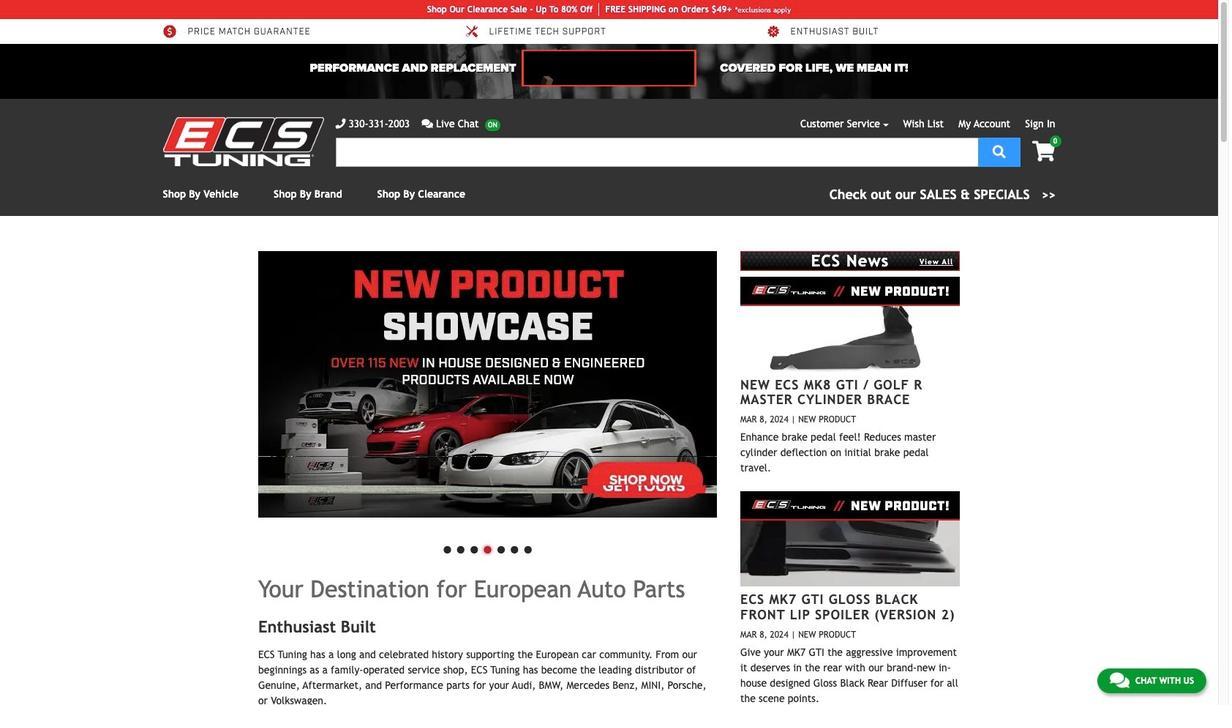Task type: locate. For each thing, give the bounding box(es) containing it.
1 vertical spatial comments image
[[1111, 671, 1130, 689]]

Search text field
[[336, 138, 979, 167]]

0 vertical spatial comments image
[[422, 119, 433, 129]]

1 horizontal spatial comments image
[[1111, 671, 1130, 689]]

generic - monthly recap image
[[258, 251, 717, 518]]

comments image
[[422, 119, 433, 129], [1111, 671, 1130, 689]]

new ecs mk8 gti / golf r master cylinder brace image
[[741, 277, 961, 372]]

search image
[[993, 145, 1006, 158]]

0 horizontal spatial comments image
[[422, 119, 433, 129]]

lifetime replacement program banner image
[[522, 50, 697, 86]]



Task type: describe. For each thing, give the bounding box(es) containing it.
ecs mk7 gti gloss black front lip spoiler (version 2) image
[[741, 491, 961, 587]]

phone image
[[336, 119, 346, 129]]

ecs tuning image
[[163, 117, 324, 166]]

shopping cart image
[[1033, 141, 1056, 162]]



Task type: vqa. For each thing, say whether or not it's contained in the screenshot.
phone icon at the left top of page
yes



